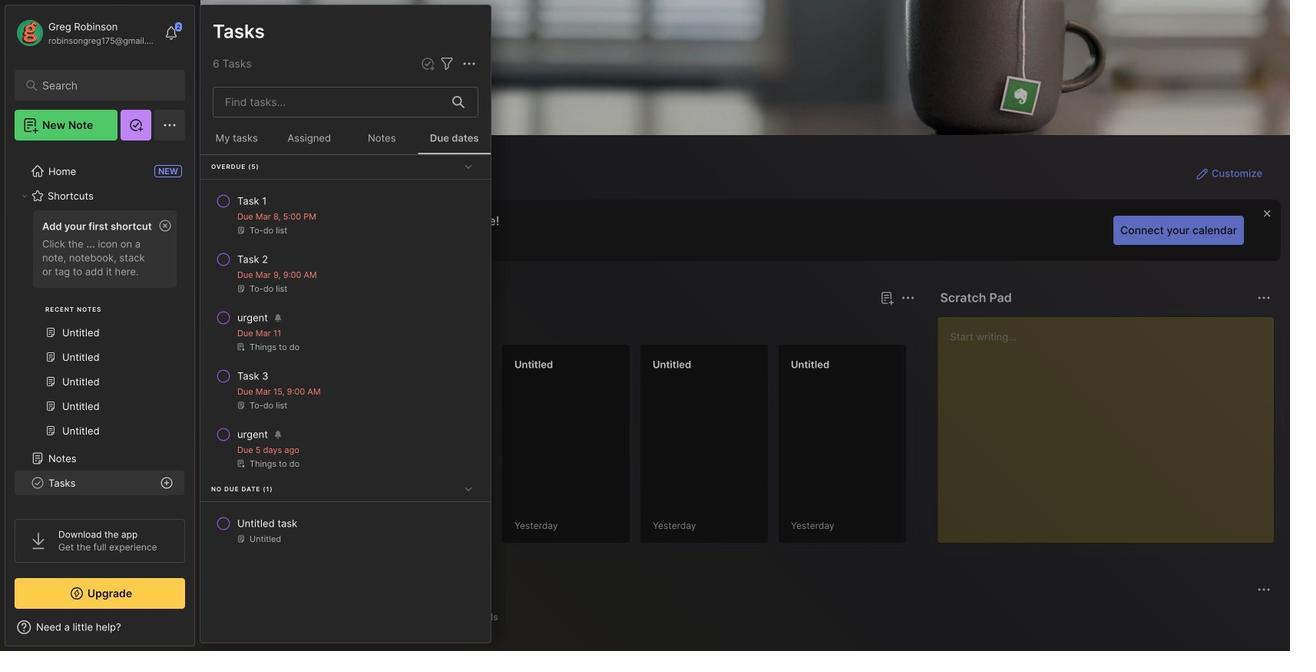 Task type: describe. For each thing, give the bounding box(es) containing it.
2 row from the top
[[207, 246, 485, 301]]

more actions and view options image
[[460, 55, 479, 73]]

filter tasks image
[[438, 55, 456, 73]]

urgent 2 cell
[[237, 310, 268, 326]]

4 row from the top
[[207, 363, 485, 418]]

More actions and view options field
[[456, 54, 479, 73]]

untitled task 0 cell
[[237, 516, 298, 532]]

2 tab list from the top
[[228, 609, 1269, 627]]

Start writing… text field
[[951, 317, 1274, 531]]

click to collapse image
[[194, 623, 206, 642]]

5 row from the top
[[207, 421, 485, 476]]

1 row from the top
[[207, 187, 485, 243]]



Task type: vqa. For each thing, say whether or not it's contained in the screenshot.
Expand Notebooks Image
no



Task type: locate. For each thing, give the bounding box(es) containing it.
collapse 00_overdue image
[[461, 159, 476, 174]]

6 row from the top
[[207, 510, 485, 552]]

tab list
[[228, 317, 913, 335], [228, 609, 1269, 627]]

main element
[[0, 0, 200, 652]]

tree
[[5, 150, 194, 637]]

Account field
[[15, 18, 157, 48]]

row group
[[201, 155, 491, 565], [225, 344, 1291, 553]]

tree inside main element
[[5, 150, 194, 637]]

group inside tree
[[15, 206, 184, 453]]

group
[[15, 206, 184, 453]]

0 vertical spatial tab list
[[228, 317, 913, 335]]

tab
[[228, 317, 273, 335], [280, 317, 342, 335], [345, 609, 410, 627], [463, 609, 505, 627]]

Search text field
[[42, 78, 165, 93]]

collapse 05_nodate image
[[461, 482, 476, 497]]

task 1 0 cell
[[237, 194, 267, 209]]

none search field inside main element
[[42, 76, 165, 95]]

Filter tasks field
[[438, 54, 456, 73]]

1 tab list from the top
[[228, 317, 913, 335]]

row
[[207, 187, 485, 243], [207, 246, 485, 301], [207, 304, 485, 360], [207, 363, 485, 418], [207, 421, 485, 476], [207, 510, 485, 552]]

1 vertical spatial tab list
[[228, 609, 1269, 627]]

None search field
[[42, 76, 165, 95]]

new task image
[[420, 56, 436, 71]]

WHAT'S NEW field
[[5, 616, 194, 640]]

task 2 1 cell
[[237, 252, 268, 267]]

3 row from the top
[[207, 304, 485, 360]]

Find tasks… text field
[[216, 90, 443, 115]]

urgent 4 cell
[[237, 427, 268, 443]]

task 3 3 cell
[[237, 369, 269, 384]]



